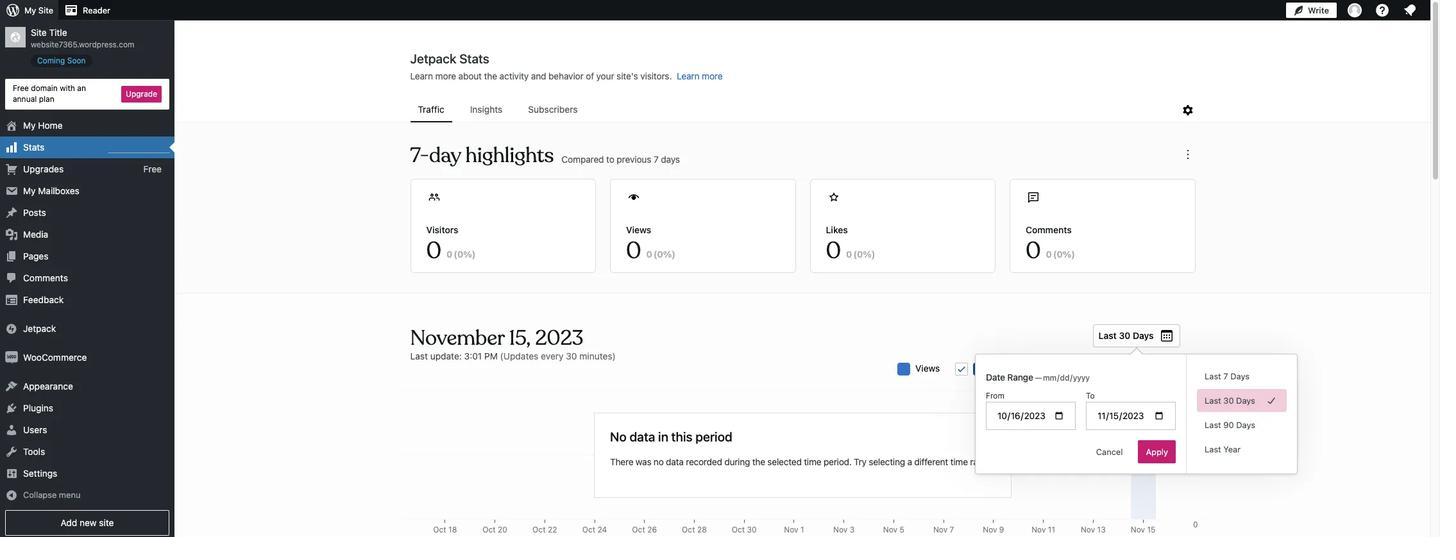 Task type: vqa. For each thing, say whether or not it's contained in the screenshot.
compared
yes



Task type: describe. For each thing, give the bounding box(es) containing it.
my for my site
[[24, 5, 36, 15]]

7 for nov 7
[[950, 526, 954, 535]]

nov 13
[[1081, 526, 1106, 535]]

oct 26
[[632, 526, 657, 535]]

2 time from the left
[[951, 457, 968, 467]]

20
[[498, 526, 507, 535]]

apply
[[1146, 447, 1169, 458]]

pages link
[[0, 246, 175, 267]]

users
[[23, 425, 47, 435]]

with
[[60, 83, 75, 93]]

reader
[[83, 5, 110, 15]]

my profile image
[[1348, 3, 1362, 17]]

comments for comments
[[23, 272, 68, 283]]

appearance link
[[0, 376, 175, 398]]

comments 0 0 ( 0 %)
[[1026, 225, 1076, 266]]

activity
[[500, 71, 529, 81]]

from
[[986, 391, 1005, 401]]

settings
[[23, 468, 57, 479]]

learn
[[410, 71, 433, 81]]

year
[[1224, 445, 1241, 455]]

a
[[908, 457, 912, 467]]

my mailboxes link
[[0, 180, 175, 202]]

range.
[[970, 457, 996, 467]]

your
[[597, 71, 614, 81]]

upgrades
[[23, 163, 64, 174]]

jetpack link
[[0, 318, 175, 340]]

nov 5
[[884, 526, 905, 535]]

annual plan
[[13, 94, 54, 104]]

learn more link
[[677, 71, 723, 81]]

1 horizontal spatial the
[[753, 457, 765, 467]]

media link
[[0, 224, 175, 246]]

subscribers
[[528, 104, 578, 115]]

minutes)
[[580, 351, 616, 362]]

there was no data recorded during the selected time period. try selecting a different time range.
[[610, 457, 996, 467]]

help image
[[1375, 3, 1391, 18]]

collapse menu
[[23, 490, 81, 500]]

nov 3
[[834, 526, 855, 535]]

likes
[[826, 225, 848, 236]]

nov 9
[[983, 526, 1005, 535]]

traffic
[[418, 104, 445, 115]]

highest hourly views 0 image
[[108, 145, 169, 153]]

comments for comments 0 0 ( 0 %)
[[1026, 225, 1072, 236]]

my site link
[[0, 0, 58, 21]]

likes 0 0 ( 0 %)
[[826, 225, 876, 266]]

days for last 7 days button
[[1231, 372, 1250, 382]]

site
[[99, 518, 114, 529]]

add
[[61, 518, 77, 529]]

%) for likes 0 0 ( 0 %)
[[863, 249, 876, 260]]

( for visitors 0 0 ( 0 %)
[[454, 249, 458, 260]]

13
[[1098, 526, 1106, 535]]

visitors 0 0 ( 0 %)
[[426, 225, 476, 266]]

my home
[[23, 120, 63, 131]]

date range —
[[986, 372, 1042, 383]]

menu
[[59, 490, 81, 500]]

plugins
[[23, 403, 53, 414]]

site title website7365.wordpress.com coming soon
[[31, 27, 134, 65]]

cancel button
[[1089, 441, 1131, 464]]

oct 18
[[433, 526, 457, 535]]

oct for oct 18
[[433, 526, 446, 535]]

my site
[[24, 5, 53, 15]]

insights
[[470, 104, 503, 115]]

2
[[1194, 392, 1198, 402]]

upgrade
[[126, 89, 157, 99]]

nov 11
[[1032, 526, 1056, 535]]

nov 7
[[934, 526, 954, 535]]

reader link
[[58, 0, 115, 21]]

nov for nov 3
[[834, 526, 848, 535]]

date
[[986, 372, 1006, 383]]

posts link
[[0, 202, 175, 224]]

highlights
[[466, 142, 554, 169]]

—
[[1036, 373, 1042, 383]]

manage your notifications image
[[1403, 3, 1418, 18]]

add new site
[[61, 518, 114, 529]]

days
[[661, 154, 680, 165]]

views for views 0 0 ( 0 %)
[[626, 225, 651, 236]]

upgrade button
[[121, 86, 162, 103]]

recorded
[[686, 457, 722, 467]]

( for views 0 0 ( 0 %)
[[654, 249, 657, 260]]

learn more
[[677, 71, 723, 81]]

plugins link
[[0, 398, 175, 419]]

last 30 days button inside jetpack stats main content
[[1093, 325, 1180, 348]]

oct 20
[[483, 526, 507, 535]]

november
[[410, 325, 505, 352]]

last inside november 15, 2023 last update: 3:01 pm (updates every 30 minutes)
[[410, 351, 428, 362]]

menu inside jetpack stats main content
[[410, 98, 1180, 123]]

nov for nov 13
[[1081, 526, 1096, 535]]

tools
[[23, 446, 45, 457]]

to
[[606, 154, 615, 165]]

title
[[49, 27, 67, 38]]

woocommerce
[[23, 352, 87, 363]]

update:
[[430, 351, 462, 362]]

11
[[1048, 526, 1056, 535]]

visitors for visitors 0 0 ( 0 %)
[[426, 225, 459, 236]]

30 inside november 15, 2023 last update: 3:01 pm (updates every 30 minutes)
[[566, 351, 577, 362]]

collapse menu link
[[0, 485, 175, 506]]

new
[[80, 518, 97, 529]]

From date field
[[986, 402, 1076, 431]]

3
[[850, 526, 855, 535]]

no data in this period
[[610, 430, 733, 444]]

appearance
[[23, 381, 73, 392]]

days for last 90 days button
[[1237, 420, 1256, 431]]



Task type: locate. For each thing, give the bounding box(es) containing it.
no
[[654, 457, 664, 467]]

last 7 days button
[[1197, 365, 1287, 388]]

1 vertical spatial 7
[[1224, 372, 1229, 382]]

site left the title
[[31, 27, 47, 38]]

%) inside views 0 0 ( 0 %)
[[663, 249, 676, 260]]

coming
[[37, 56, 65, 65]]

none checkbox inside jetpack stats main content
[[956, 363, 968, 376]]

data left in
[[630, 430, 655, 444]]

( inside views 0 0 ( 0 %)
[[654, 249, 657, 260]]

0 vertical spatial views
[[626, 225, 651, 236]]

last
[[1099, 330, 1117, 341], [410, 351, 428, 362], [1205, 372, 1222, 382], [1205, 396, 1222, 406], [1205, 420, 1222, 431], [1205, 445, 1222, 455]]

0 vertical spatial img image
[[5, 323, 18, 335]]

img image left jetpack
[[5, 323, 18, 335]]

to
[[1086, 391, 1095, 401]]

0 horizontal spatial last 30 days
[[1099, 330, 1154, 341]]

0 vertical spatial the
[[484, 71, 497, 81]]

5
[[900, 526, 905, 535]]

7 nov from the left
[[1081, 526, 1096, 535]]

oct left 18
[[433, 526, 446, 535]]

1 vertical spatial last 30 days button
[[1197, 390, 1287, 413]]

6 nov from the left
[[1032, 526, 1046, 535]]

7 left days
[[654, 154, 659, 165]]

1 vertical spatial img image
[[5, 351, 18, 364]]

time left period.
[[804, 457, 822, 467]]

tools link
[[0, 441, 175, 463]]

img image for jetpack
[[5, 323, 18, 335]]

9
[[1000, 526, 1005, 535]]

my left reader link
[[24, 5, 36, 15]]

free up annual plan
[[13, 83, 29, 93]]

woocommerce link
[[0, 347, 175, 369]]

1 ( from the left
[[454, 249, 458, 260]]

7 oct from the left
[[732, 526, 745, 535]]

oct for oct 24
[[582, 526, 596, 535]]

%) for visitors 0 0 ( 0 %)
[[463, 249, 476, 260]]

%)
[[463, 249, 476, 260], [663, 249, 676, 260], [863, 249, 876, 260], [1063, 249, 1076, 260]]

%) for comments 0 0 ( 0 %)
[[1063, 249, 1076, 260]]

my home link
[[0, 115, 175, 136]]

1 nov from the left
[[784, 526, 799, 535]]

1 vertical spatial last 30 days
[[1205, 396, 1256, 406]]

2 nov from the left
[[834, 526, 848, 535]]

2023
[[535, 325, 584, 352]]

15,
[[509, 325, 531, 352]]

0 vertical spatial my
[[24, 5, 36, 15]]

last 30 days inside jetpack stats main content
[[1099, 330, 1154, 341]]

day
[[429, 142, 461, 169]]

0 vertical spatial site
[[38, 5, 53, 15]]

stats
[[23, 142, 44, 152]]

1 vertical spatial views
[[916, 363, 940, 374]]

7 for last 7 days
[[1224, 372, 1229, 382]]

100,000 for 100,000
[[1169, 526, 1198, 535]]

2 img image from the top
[[5, 351, 18, 364]]

days for bottommost last 30 days button
[[1237, 396, 1256, 406]]

1 vertical spatial 100,000
[[1169, 526, 1198, 535]]

0 horizontal spatial the
[[484, 71, 497, 81]]

site's
[[617, 71, 638, 81]]

collapse
[[23, 490, 57, 500]]

visitors.
[[641, 71, 672, 81]]

1 horizontal spatial last 30 days button
[[1197, 390, 1287, 413]]

2 %) from the left
[[663, 249, 676, 260]]

7 left nov 9
[[950, 526, 954, 535]]

( inside comments 0 0 ( 0 %)
[[1054, 249, 1057, 260]]

0 horizontal spatial comments
[[23, 272, 68, 283]]

site up the title
[[38, 5, 53, 15]]

1 vertical spatial the
[[753, 457, 765, 467]]

%) inside likes 0 0 ( 0 %)
[[863, 249, 876, 260]]

last for bottommost last 30 days button
[[1205, 396, 1222, 406]]

7-day highlights
[[410, 142, 554, 169]]

oct for oct 28
[[682, 526, 695, 535]]

%) for views 0 0 ( 0 %)
[[663, 249, 676, 260]]

90
[[1224, 420, 1234, 431]]

oct left 24 at bottom left
[[582, 526, 596, 535]]

100,000 for 100,000 2 0
[[1169, 392, 1198, 402]]

oct left 28
[[682, 526, 695, 535]]

nov left 5
[[884, 526, 898, 535]]

comments inside comments 0 0 ( 0 %)
[[1026, 225, 1072, 236]]

last 90 days
[[1205, 420, 1256, 431]]

1 vertical spatial free
[[143, 163, 162, 174]]

oct 24
[[582, 526, 607, 535]]

7 up 90
[[1224, 372, 1229, 382]]

comments inside 'link'
[[23, 272, 68, 283]]

0 vertical spatial comments
[[1026, 225, 1072, 236]]

range
[[1008, 372, 1034, 383]]

jetpack stats
[[410, 51, 490, 66]]

0 horizontal spatial visitors
[[426, 225, 459, 236]]

oct left 22
[[533, 526, 546, 535]]

site inside site title website7365.wordpress.com coming soon
[[31, 27, 47, 38]]

( inside likes 0 0 ( 0 %)
[[854, 249, 857, 260]]

img image inside 'jetpack' link
[[5, 323, 18, 335]]

1 horizontal spatial 7
[[950, 526, 954, 535]]

1 100,000 from the top
[[1169, 392, 1198, 402]]

was
[[636, 457, 652, 467]]

img image inside woocommerce link
[[5, 351, 18, 364]]

insights link
[[463, 98, 510, 121]]

oct left the 26
[[632, 526, 645, 535]]

jetpack
[[23, 323, 56, 334]]

15
[[1148, 526, 1156, 535]]

nov 1
[[784, 526, 804, 535]]

oct for oct 20
[[483, 526, 496, 535]]

apply button
[[1139, 441, 1176, 464]]

3 oct from the left
[[533, 526, 546, 535]]

0 vertical spatial data
[[630, 430, 655, 444]]

nov left 9
[[983, 526, 998, 535]]

soon
[[67, 56, 86, 65]]

compared
[[562, 154, 604, 165]]

stats link
[[0, 136, 175, 158]]

compared to previous 7 days
[[562, 154, 680, 165]]

nov left 11 on the right bottom
[[1032, 526, 1046, 535]]

different
[[915, 457, 949, 467]]

3 %) from the left
[[863, 249, 876, 260]]

img image for woocommerce
[[5, 351, 18, 364]]

my mailboxes
[[23, 185, 79, 196]]

4 oct from the left
[[582, 526, 596, 535]]

0 horizontal spatial views
[[626, 225, 651, 236]]

site inside 'link'
[[38, 5, 53, 15]]

1
[[801, 526, 804, 535]]

30 inside the date range tooltip
[[1224, 396, 1234, 406]]

0 horizontal spatial free
[[13, 83, 29, 93]]

nov left 13
[[1081, 526, 1096, 535]]

1 vertical spatial comments
[[23, 272, 68, 283]]

nov left 15
[[1131, 526, 1145, 535]]

0 horizontal spatial last 30 days button
[[1093, 325, 1180, 348]]

7
[[654, 154, 659, 165], [1224, 372, 1229, 382], [950, 526, 954, 535]]

2 100,000 from the top
[[1169, 526, 1198, 535]]

menu
[[410, 98, 1180, 123]]

1 horizontal spatial free
[[143, 163, 162, 174]]

jetpack stats learn more about the activity and behavior of your site's visitors. learn more
[[410, 51, 723, 81]]

nov for nov 5
[[884, 526, 898, 535]]

nov
[[784, 526, 799, 535], [834, 526, 848, 535], [884, 526, 898, 535], [934, 526, 948, 535], [983, 526, 998, 535], [1032, 526, 1046, 535], [1081, 526, 1096, 535], [1131, 526, 1145, 535]]

1 img image from the top
[[5, 323, 18, 335]]

1 horizontal spatial views
[[916, 363, 940, 374]]

nov right 5
[[934, 526, 948, 535]]

1 vertical spatial my
[[23, 120, 36, 131]]

( for comments 0 0 ( 0 %)
[[1054, 249, 1057, 260]]

try
[[854, 457, 867, 467]]

26
[[648, 526, 657, 535]]

(
[[454, 249, 458, 260], [654, 249, 657, 260], [854, 249, 857, 260], [1054, 249, 1057, 260]]

free down the highest hourly views 0 image
[[143, 163, 162, 174]]

img image left woocommerce
[[5, 351, 18, 364]]

last for last year 'button'
[[1205, 445, 1222, 455]]

feedback link
[[0, 289, 175, 311]]

in
[[658, 430, 669, 444]]

visitors for visitors
[[992, 363, 1023, 374]]

18
[[449, 526, 457, 535]]

4 ( from the left
[[1054, 249, 1057, 260]]

jetpack stats main content
[[175, 51, 1431, 538]]

website7365.wordpress.com
[[31, 40, 134, 50]]

0 vertical spatial 7
[[654, 154, 659, 165]]

free domain with an annual plan
[[13, 83, 86, 104]]

behavior
[[549, 71, 584, 81]]

1 vertical spatial data
[[666, 457, 684, 467]]

oct for oct 30
[[732, 526, 745, 535]]

last for last 7 days button
[[1205, 372, 1222, 382]]

0
[[426, 236, 442, 266], [626, 236, 642, 266], [826, 236, 841, 266], [1026, 236, 1041, 266], [447, 249, 453, 260], [458, 249, 463, 260], [647, 249, 653, 260], [657, 249, 663, 260], [847, 249, 852, 260], [857, 249, 863, 260], [1046, 249, 1052, 260], [1057, 249, 1063, 260], [1194, 520, 1198, 530]]

data
[[630, 430, 655, 444], [666, 457, 684, 467]]

4 %) from the left
[[1063, 249, 1076, 260]]

and
[[531, 71, 546, 81]]

7 inside last 7 days button
[[1224, 372, 1229, 382]]

nov left 1
[[784, 526, 799, 535]]

0 horizontal spatial time
[[804, 457, 822, 467]]

previous
[[617, 154, 652, 165]]

5 oct from the left
[[632, 526, 645, 535]]

free inside free domain with an annual plan
[[13, 83, 29, 93]]

1 horizontal spatial comments
[[1026, 225, 1072, 236]]

8 nov from the left
[[1131, 526, 1145, 535]]

1 %) from the left
[[463, 249, 476, 260]]

date range tooltip
[[975, 348, 1298, 475]]

2 horizontal spatial 7
[[1224, 372, 1229, 382]]

free for free domain with an annual plan
[[13, 83, 29, 93]]

0 vertical spatial visitors
[[426, 225, 459, 236]]

time
[[804, 457, 822, 467], [951, 457, 968, 467]]

nov for nov 11
[[1032, 526, 1046, 535]]

0 horizontal spatial data
[[630, 430, 655, 444]]

img image
[[5, 323, 18, 335], [5, 351, 18, 364]]

domain
[[31, 83, 58, 93]]

write
[[1308, 5, 1330, 15]]

the inside jetpack stats learn more about the activity and behavior of your site's visitors. learn more
[[484, 71, 497, 81]]

the right the about
[[484, 71, 497, 81]]

oct right 28
[[732, 526, 745, 535]]

free
[[13, 83, 29, 93], [143, 163, 162, 174]]

last 30 days inside the date range tooltip
[[1205, 396, 1256, 406]]

None date field
[[1042, 372, 1112, 385]]

selecting
[[869, 457, 905, 467]]

oct for oct 26
[[632, 526, 645, 535]]

4 nov from the left
[[934, 526, 948, 535]]

menu containing traffic
[[410, 98, 1180, 123]]

1 oct from the left
[[433, 526, 446, 535]]

views for views
[[916, 363, 940, 374]]

selected
[[768, 457, 802, 467]]

1 horizontal spatial visitors
[[992, 363, 1023, 374]]

oct
[[433, 526, 446, 535], [483, 526, 496, 535], [533, 526, 546, 535], [582, 526, 596, 535], [632, 526, 645, 535], [682, 526, 695, 535], [732, 526, 745, 535]]

nov for nov 9
[[983, 526, 998, 535]]

my up "posts"
[[23, 185, 36, 196]]

1 horizontal spatial data
[[666, 457, 684, 467]]

0 inside 100,000 2 0
[[1194, 520, 1198, 530]]

nov for nov 7
[[934, 526, 948, 535]]

the
[[484, 71, 497, 81], [753, 457, 765, 467]]

feedback
[[23, 294, 64, 305]]

my for my home
[[23, 120, 36, 131]]

my left home
[[23, 120, 36, 131]]

0 vertical spatial last 30 days
[[1099, 330, 1154, 341]]

oct left 20 at the bottom left of the page
[[483, 526, 496, 535]]

period
[[696, 430, 733, 444]]

last for last 90 days button
[[1205, 420, 1222, 431]]

1 horizontal spatial last 30 days
[[1205, 396, 1256, 406]]

0 vertical spatial free
[[13, 83, 29, 93]]

nov left 3
[[834, 526, 848, 535]]

%) inside comments 0 0 ( 0 %)
[[1063, 249, 1076, 260]]

last 90 days button
[[1197, 414, 1287, 437]]

my for my mailboxes
[[23, 185, 36, 196]]

None checkbox
[[956, 363, 968, 376]]

7-
[[410, 142, 429, 169]]

data right no
[[666, 457, 684, 467]]

visitors inside visitors 0 0 ( 0 %)
[[426, 225, 459, 236]]

pm
[[485, 351, 498, 362]]

the right during at the right bottom of the page
[[753, 457, 765, 467]]

6 oct from the left
[[682, 526, 695, 535]]

nov for nov 1
[[784, 526, 799, 535]]

free for free
[[143, 163, 162, 174]]

3 nov from the left
[[884, 526, 898, 535]]

3 ( from the left
[[854, 249, 857, 260]]

views inside views 0 0 ( 0 %)
[[626, 225, 651, 236]]

time left range.
[[951, 457, 968, 467]]

1 vertical spatial visitors
[[992, 363, 1023, 374]]

To date field
[[1086, 402, 1176, 431]]

( inside visitors 0 0 ( 0 %)
[[454, 249, 458, 260]]

oct 28
[[682, 526, 707, 535]]

1 time from the left
[[804, 457, 822, 467]]

( for likes 0 0 ( 0 %)
[[854, 249, 857, 260]]

1 horizontal spatial time
[[951, 457, 968, 467]]

1 vertical spatial site
[[31, 27, 47, 38]]

last year
[[1205, 445, 1241, 455]]

22
[[548, 526, 557, 535]]

days inside jetpack stats main content
[[1133, 330, 1154, 341]]

last inside 'button'
[[1205, 445, 1222, 455]]

2 oct from the left
[[483, 526, 496, 535]]

no
[[610, 430, 627, 444]]

comments link
[[0, 267, 175, 289]]

2 vertical spatial my
[[23, 185, 36, 196]]

%) inside visitors 0 0 ( 0 %)
[[463, 249, 476, 260]]

views 0 0 ( 0 %)
[[626, 225, 676, 266]]

nov for nov 15
[[1131, 526, 1145, 535]]

0 vertical spatial last 30 days button
[[1093, 325, 1180, 348]]

2 vertical spatial 7
[[950, 526, 954, 535]]

5 nov from the left
[[983, 526, 998, 535]]

0 horizontal spatial 7
[[654, 154, 659, 165]]

2 ( from the left
[[654, 249, 657, 260]]

0 vertical spatial 100,000
[[1169, 392, 1198, 402]]

oct for oct 22
[[533, 526, 546, 535]]



